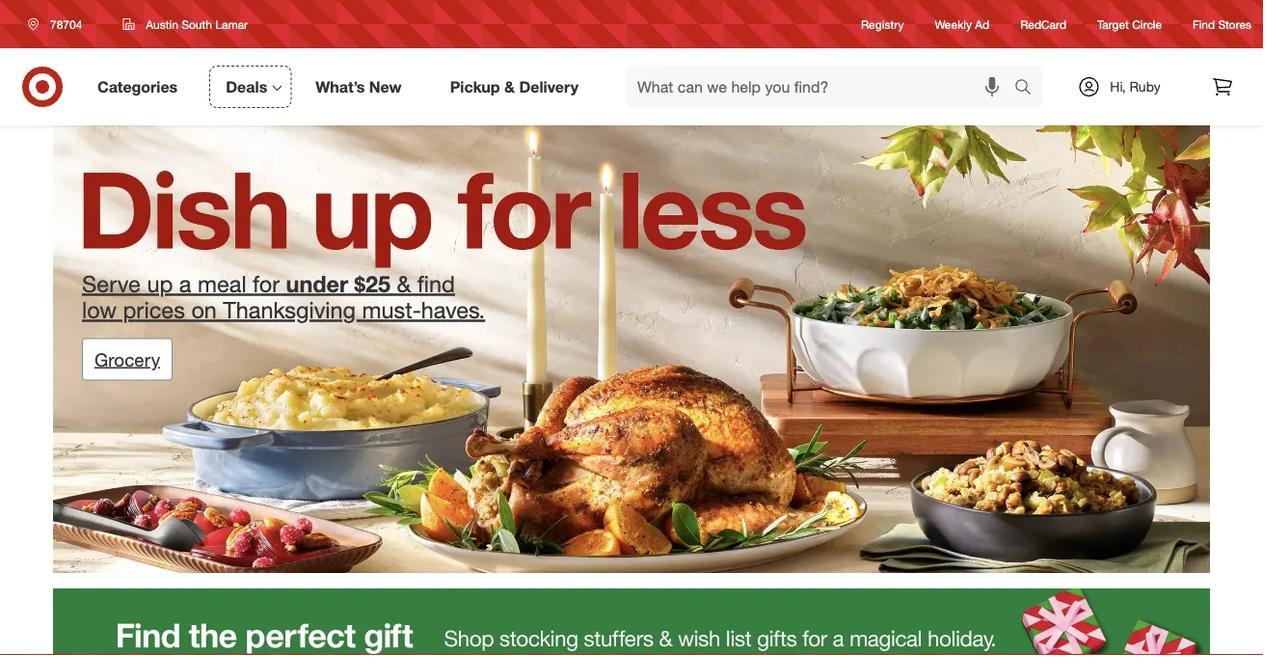 Task type: describe. For each thing, give the bounding box(es) containing it.
target circle
[[1098, 17, 1163, 31]]

dish up for less image
[[53, 125, 1211, 574]]

up
[[147, 270, 173, 297]]

for
[[253, 270, 280, 297]]

must-
[[362, 296, 421, 323]]

find
[[1194, 17, 1216, 31]]

thanksgiving
[[223, 296, 356, 323]]

registry
[[862, 17, 905, 31]]

pickup & delivery link
[[434, 66, 603, 108]]

lamar
[[215, 17, 248, 31]]

meal
[[198, 270, 247, 297]]

grocery button
[[82, 338, 173, 381]]

grocery
[[95, 348, 160, 370]]

what's
[[316, 77, 365, 96]]

what's new link
[[299, 66, 426, 108]]

prices
[[123, 296, 185, 323]]

ad
[[976, 17, 990, 31]]

austin south lamar button
[[110, 7, 261, 41]]

$25
[[355, 270, 391, 297]]

pickup
[[450, 77, 500, 96]]

austin
[[146, 17, 178, 31]]

what's new
[[316, 77, 402, 96]]

deals link
[[210, 66, 292, 108]]

deals
[[226, 77, 267, 96]]

advertisement region
[[53, 589, 1211, 655]]

on
[[191, 296, 217, 323]]

hi,
[[1111, 78, 1127, 95]]

circle
[[1133, 17, 1163, 31]]

target circle link
[[1098, 16, 1163, 32]]

find stores link
[[1194, 16, 1252, 32]]



Task type: locate. For each thing, give the bounding box(es) containing it.
categories
[[97, 77, 178, 96]]

redcard
[[1021, 17, 1067, 31]]

1 vertical spatial &
[[397, 270, 411, 297]]

What can we help you find? suggestions appear below search field
[[626, 66, 1020, 108]]

delivery
[[519, 77, 579, 96]]

& right $25
[[397, 270, 411, 297]]

find stores
[[1194, 17, 1252, 31]]

serve
[[82, 270, 141, 297]]

south
[[182, 17, 212, 31]]

0 horizontal spatial &
[[397, 270, 411, 297]]

a
[[179, 270, 191, 297]]

78704
[[50, 17, 82, 31]]

low
[[82, 296, 117, 323]]

ruby
[[1130, 78, 1161, 95]]

serve up a meal for under $25
[[82, 270, 391, 297]]

search
[[1006, 79, 1053, 98]]

weekly ad
[[935, 17, 990, 31]]

haves.
[[421, 296, 485, 323]]

& find low prices on thanksgiving must-haves.
[[82, 270, 485, 323]]

&
[[505, 77, 515, 96], [397, 270, 411, 297]]

find
[[418, 270, 455, 297]]

registry link
[[862, 16, 905, 32]]

1 horizontal spatial &
[[505, 77, 515, 96]]

categories link
[[81, 66, 202, 108]]

search button
[[1006, 66, 1053, 112]]

redcard link
[[1021, 16, 1067, 32]]

weekly ad link
[[935, 16, 990, 32]]

austin south lamar
[[146, 17, 248, 31]]

0 vertical spatial &
[[505, 77, 515, 96]]

78704 button
[[15, 7, 103, 41]]

& right pickup
[[505, 77, 515, 96]]

pickup & delivery
[[450, 77, 579, 96]]

hi, ruby
[[1111, 78, 1161, 95]]

target
[[1098, 17, 1130, 31]]

under
[[286, 270, 348, 297]]

weekly
[[935, 17, 973, 31]]

new
[[369, 77, 402, 96]]

stores
[[1219, 17, 1252, 31]]

& inside '& find low prices on thanksgiving must-haves.'
[[397, 270, 411, 297]]



Task type: vqa. For each thing, say whether or not it's contained in the screenshot.
"Hedgehog"
no



